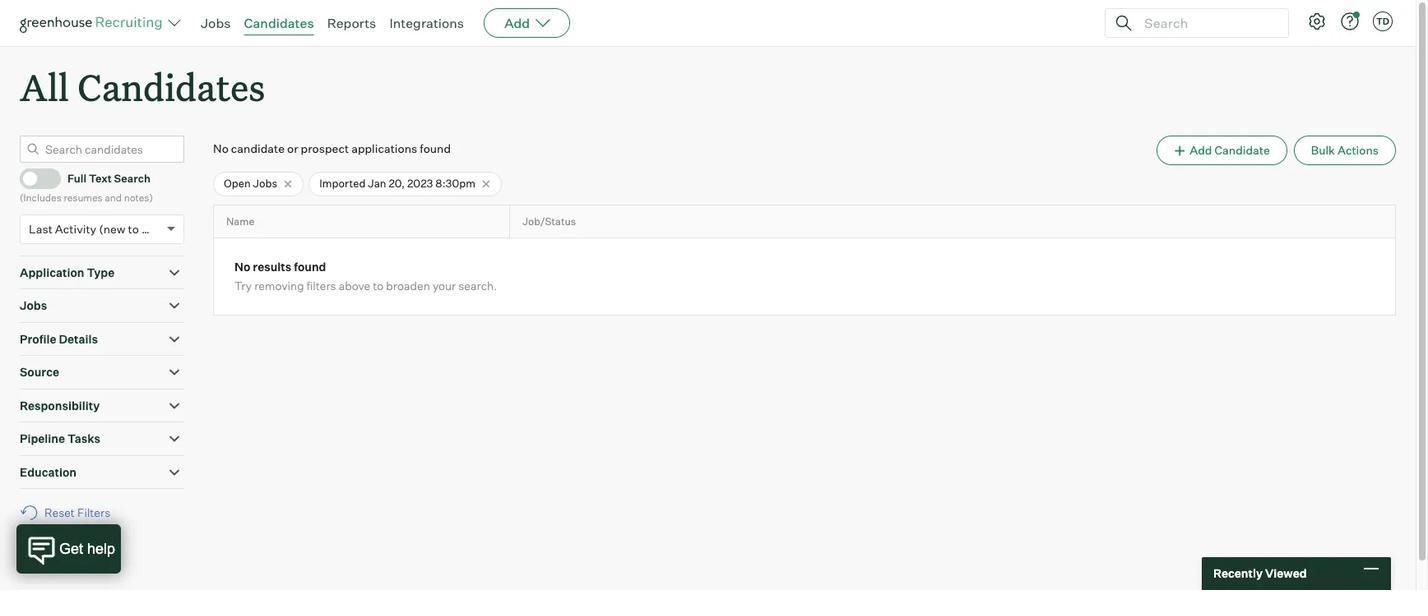 Task type: describe. For each thing, give the bounding box(es) containing it.
greenhouse recruiting image
[[20, 13, 168, 33]]

responsibility
[[20, 399, 100, 413]]

last activity (new to old) option
[[29, 222, 163, 236]]

recently
[[1214, 567, 1263, 581]]

add for add
[[505, 15, 530, 31]]

no candidate or prospect applications found
[[213, 142, 451, 156]]

all candidates
[[20, 63, 265, 111]]

profile
[[20, 332, 56, 346]]

recently viewed
[[1214, 567, 1308, 581]]

td
[[1377, 16, 1390, 27]]

full text search (includes resumes and notes)
[[20, 172, 153, 204]]

0 vertical spatial found
[[420, 142, 451, 156]]

candidates link
[[244, 15, 314, 31]]

your
[[433, 279, 456, 293]]

open
[[224, 177, 251, 190]]

filters
[[77, 506, 110, 520]]

integrations
[[390, 15, 464, 31]]

0 horizontal spatial jobs
[[20, 299, 47, 313]]

Search candidates field
[[20, 136, 184, 163]]

search
[[114, 172, 151, 185]]

no for no results found try removing filters above to broaden your search.
[[235, 260, 250, 274]]

(new
[[99, 222, 126, 236]]

bulk actions link
[[1294, 136, 1397, 166]]

add candidate link
[[1157, 136, 1288, 166]]

candidate
[[231, 142, 285, 156]]

reset filters
[[44, 506, 110, 520]]

full
[[67, 172, 87, 185]]

configure image
[[1308, 12, 1328, 31]]

bulk actions
[[1312, 143, 1379, 157]]

jan
[[368, 177, 386, 190]]

0 vertical spatial to
[[128, 222, 139, 236]]

to inside 'no results found try removing filters above to broaden your search.'
[[373, 279, 384, 293]]

text
[[89, 172, 112, 185]]

application type
[[20, 266, 115, 280]]

2 horizontal spatial jobs
[[253, 177, 278, 190]]

reset filters button
[[20, 498, 119, 529]]

reports
[[327, 15, 376, 31]]

all
[[20, 63, 69, 111]]

no for no candidate or prospect applications found
[[213, 142, 229, 156]]



Task type: vqa. For each thing, say whether or not it's contained in the screenshot.
Reports link
yes



Task type: locate. For each thing, give the bounding box(es) containing it.
add inside popup button
[[505, 15, 530, 31]]

resumes
[[64, 192, 103, 204]]

to
[[128, 222, 139, 236], [373, 279, 384, 293]]

notes)
[[124, 192, 153, 204]]

Search text field
[[1141, 11, 1274, 35]]

reset
[[44, 506, 75, 520]]

to left old)
[[128, 222, 139, 236]]

8:30pm
[[436, 177, 476, 190]]

0 vertical spatial add
[[505, 15, 530, 31]]

jobs left candidates link
[[201, 15, 231, 31]]

activity
[[55, 222, 96, 236]]

0 vertical spatial jobs
[[201, 15, 231, 31]]

no
[[213, 142, 229, 156], [235, 260, 250, 274]]

reports link
[[327, 15, 376, 31]]

removing
[[254, 279, 304, 293]]

1 horizontal spatial jobs
[[201, 15, 231, 31]]

add candidate
[[1190, 143, 1271, 157]]

source
[[20, 366, 59, 380]]

profile details
[[20, 332, 98, 346]]

imported
[[320, 177, 366, 190]]

0 horizontal spatial add
[[505, 15, 530, 31]]

imported jan 20, 2023 8:30pm
[[320, 177, 476, 190]]

candidates right the jobs link
[[244, 15, 314, 31]]

filters
[[307, 279, 336, 293]]

add button
[[484, 8, 571, 38]]

no up try
[[235, 260, 250, 274]]

old)
[[142, 222, 163, 236]]

pipeline
[[20, 432, 65, 446]]

open jobs
[[224, 177, 278, 190]]

candidates down the jobs link
[[77, 63, 265, 111]]

jobs link
[[201, 15, 231, 31]]

prospect
[[301, 142, 349, 156]]

application
[[20, 266, 84, 280]]

1 horizontal spatial found
[[420, 142, 451, 156]]

1 vertical spatial to
[[373, 279, 384, 293]]

1 vertical spatial found
[[294, 260, 326, 274]]

details
[[59, 332, 98, 346]]

0 vertical spatial candidates
[[244, 15, 314, 31]]

0 horizontal spatial to
[[128, 222, 139, 236]]

add for add candidate
[[1190, 143, 1213, 157]]

no left candidate
[[213, 142, 229, 156]]

0 horizontal spatial found
[[294, 260, 326, 274]]

last
[[29, 222, 53, 236]]

checkmark image
[[27, 172, 40, 184]]

bulk
[[1312, 143, 1336, 157]]

name
[[226, 216, 255, 228]]

candidate
[[1215, 143, 1271, 157]]

or
[[287, 142, 298, 156]]

pipeline tasks
[[20, 432, 100, 446]]

above
[[339, 279, 371, 293]]

job/status
[[523, 216, 576, 228]]

found
[[420, 142, 451, 156], [294, 260, 326, 274]]

no inside 'no results found try removing filters above to broaden your search.'
[[235, 260, 250, 274]]

1 horizontal spatial no
[[235, 260, 250, 274]]

0 vertical spatial no
[[213, 142, 229, 156]]

1 vertical spatial candidates
[[77, 63, 265, 111]]

search.
[[459, 279, 497, 293]]

found up filters
[[294, 260, 326, 274]]

candidates
[[244, 15, 314, 31], [77, 63, 265, 111]]

integrations link
[[390, 15, 464, 31]]

last activity (new to old)
[[29, 222, 163, 236]]

1 vertical spatial no
[[235, 260, 250, 274]]

type
[[87, 266, 115, 280]]

actions
[[1338, 143, 1379, 157]]

20,
[[389, 177, 405, 190]]

results
[[253, 260, 292, 274]]

1 vertical spatial jobs
[[253, 177, 278, 190]]

education
[[20, 466, 77, 480]]

jobs up the profile
[[20, 299, 47, 313]]

add
[[505, 15, 530, 31], [1190, 143, 1213, 157]]

jobs
[[201, 15, 231, 31], [253, 177, 278, 190], [20, 299, 47, 313]]

to right above
[[373, 279, 384, 293]]

td button
[[1370, 8, 1397, 35]]

broaden
[[386, 279, 430, 293]]

tasks
[[67, 432, 100, 446]]

applications
[[352, 142, 417, 156]]

found inside 'no results found try removing filters above to broaden your search.'
[[294, 260, 326, 274]]

0 horizontal spatial no
[[213, 142, 229, 156]]

1 horizontal spatial to
[[373, 279, 384, 293]]

td button
[[1374, 12, 1393, 31]]

jobs right open
[[253, 177, 278, 190]]

1 vertical spatial add
[[1190, 143, 1213, 157]]

2 vertical spatial jobs
[[20, 299, 47, 313]]

2023
[[407, 177, 433, 190]]

viewed
[[1266, 567, 1308, 581]]

no results found try removing filters above to broaden your search.
[[235, 260, 497, 293]]

and
[[105, 192, 122, 204]]

found up 2023
[[420, 142, 451, 156]]

1 horizontal spatial add
[[1190, 143, 1213, 157]]

try
[[235, 279, 252, 293]]

(includes
[[20, 192, 62, 204]]



